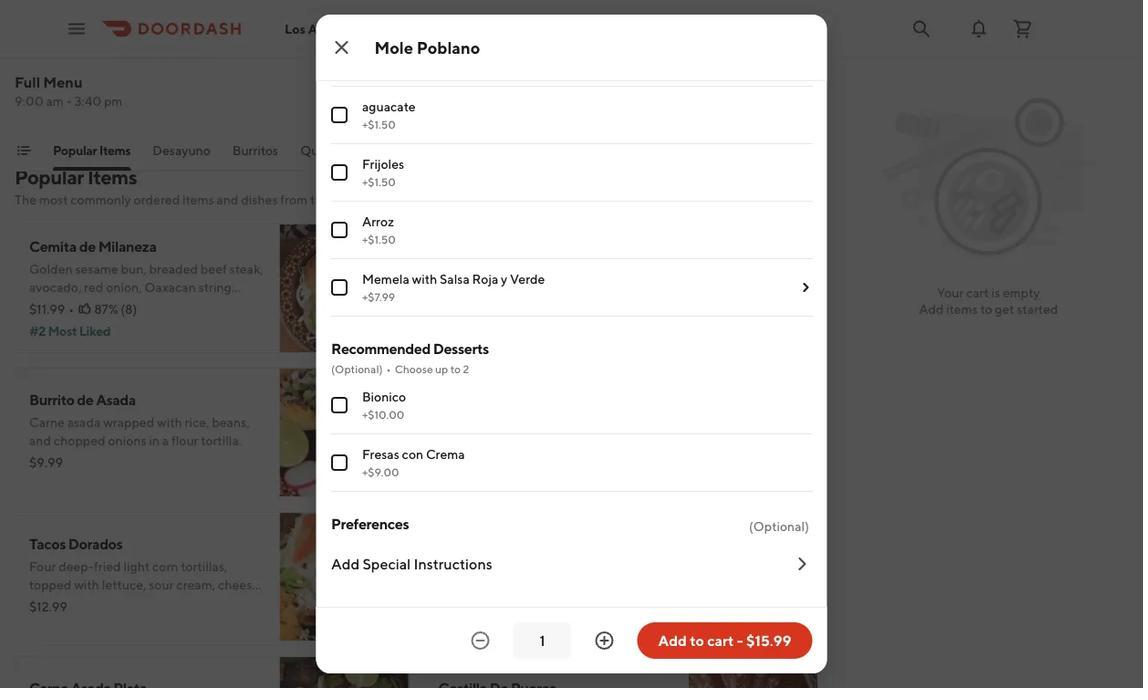 Task type: describe. For each thing, give the bounding box(es) containing it.
items inside the popular items the most commonly ordered items and dishes from this store
[[183, 192, 214, 207]]

cheese, inside cemita de milaneza golden sesame bun, breaded beef steak, avocado, red onion, oaxacan string cheese, with chipotle sauce.
[[29, 298, 74, 313]]

quesadillas button
[[301, 142, 368, 171]]

breaded
[[149, 262, 198, 277]]

memelas button
[[803, 142, 855, 171]]

legs
[[513, 559, 537, 574]]

tacos dorados image
[[280, 512, 409, 642]]

with left two
[[480, 298, 506, 313]]

milaneza
[[98, 238, 157, 255]]

los angeles button
[[285, 21, 371, 36]]

two
[[508, 298, 530, 313]]

mulitas
[[584, 143, 627, 158]]

fried
[[94, 559, 121, 574]]

pico
[[601, 433, 626, 448]]

+$1.50 for arroz
[[362, 233, 396, 246]]

from
[[281, 192, 308, 207]]

open menu image
[[66, 18, 88, 40]]

in inside "burrito de asada carne asada wrapped with rice, beans, and chopped onions in a flour tortilla. $9.99"
[[149, 433, 160, 448]]

and inside two chicken legs topped with mole sauce served with rice, beans, and homemade corn tortillas.
[[612, 577, 634, 593]]

golden
[[29, 262, 73, 277]]

add button for two chicken legs topped with mole sauce served with rice, beans, and homemade corn tortillas.
[[761, 602, 808, 631]]

add up the costilla de puerco image
[[772, 608, 797, 624]]

salsa
[[440, 272, 469, 287]]

+$10.00
[[362, 408, 404, 421]]

beans, inside two chicken legs topped with mole sauce served with rice, beans, and homemade corn tortillas.
[[571, 577, 609, 593]]

bun,
[[121, 262, 147, 277]]

lettuce,
[[102, 577, 146, 593]]

add to cart - $15.99 button
[[638, 623, 813, 659]]

tortillas,
[[181, 559, 228, 574]]

fresas con crema +$9.00
[[362, 447, 465, 478]]

poblano
[[417, 37, 481, 57]]

tacos button
[[390, 142, 423, 171]]

+$7.99
[[362, 290, 395, 303]]

add inside the "your cart is empty add items to get started"
[[920, 302, 944, 317]]

cheese
[[624, 280, 665, 295]]

memelas
[[803, 143, 855, 158]]

tacos dorados four deep-fried light corn tortillas, topped with lettuce, sour cream, cheese, red onion, and tomato served with rice and beans.
[[29, 535, 262, 629]]

burritos button
[[233, 142, 279, 171]]

close mole poblano image
[[331, 37, 353, 58]]

and right onion
[[599, 280, 621, 295]]

+$9.00
[[362, 466, 399, 478]]

tortilla inside fried tortilla chips immersed in green salsa topped with red onion and cheese served with two eggs, rice, and beans.
[[472, 262, 510, 277]]

angeles
[[308, 21, 357, 36]]

87%
[[94, 302, 118, 317]]

green chilaquiles with eggs image
[[689, 224, 819, 353]]

homemade
[[439, 415, 507, 430]]

to for desserts
[[450, 362, 461, 375]]

immersed
[[545, 262, 603, 277]]

cemitas
[[649, 143, 697, 158]]

string
[[199, 280, 232, 295]]

red inside cemita de milaneza golden sesame bun, breaded beef steak, avocado, red onion, oaxacan string cheese, with chipotle sauce.
[[84, 280, 103, 295]]

rice, inside two chicken legs topped with mole sauce served with rice, beans, and homemade corn tortillas.
[[544, 577, 569, 593]]

- inside full menu 9:00 am - 3:40 pm
[[66, 94, 72, 109]]

increase quantity by 1 image
[[594, 630, 616, 652]]

onions
[[108, 433, 147, 448]]

rice, inside "burrito de asada carne asada wrapped with rice, beans, and chopped onions in a flour tortilla. $9.99"
[[185, 415, 209, 430]]

with inside memela with salsa roja y verde +$7.99
[[412, 272, 437, 287]]

dorados
[[68, 535, 123, 553]]

with inside "burrito de asada carne asada wrapped with rice, beans, and chopped onions in a flour tortilla. $9.99"
[[157, 415, 182, 430]]

3:40
[[74, 94, 101, 109]]

steak,
[[230, 262, 264, 277]]

$7.99
[[439, 455, 470, 470]]

topped inside fried tortilla chips immersed in green salsa topped with red onion and cheese served with two eggs, rice, and beans.
[[469, 280, 511, 295]]

add down fresas
[[362, 464, 388, 479]]

memela
[[362, 272, 409, 287]]

eggs,
[[533, 298, 563, 313]]

cheese, inside tacos dorados four deep-fried light corn tortillas, topped with lettuce, sour cream, cheese, red onion, and tomato served with rice and beans.
[[218, 577, 262, 593]]

sauce
[[439, 577, 472, 593]]

sour
[[149, 577, 174, 593]]

with down chips
[[514, 280, 539, 295]]

recommended desserts (optional) • choose up to 2
[[331, 340, 489, 375]]

add special instructions button
[[331, 540, 813, 589]]

carne
[[29, 415, 65, 430]]

and down lettuce,
[[90, 596, 112, 611]]

homemade
[[439, 596, 504, 611]]

chicken
[[465, 559, 511, 574]]

and down onion
[[593, 298, 615, 313]]

gallo.
[[439, 451, 470, 467]]

tortas
[[445, 143, 481, 158]]

80%
[[504, 302, 530, 317]]

beans, inside homemade corn tortilla with cesina, cheese, beans, nopales, and pico de gallo.
[[486, 433, 523, 448]]

cemita de milaneza image
[[280, 224, 409, 353]]

$11.99 • for fried tortilla chips immersed in green salsa topped with red onion and cheese served with two eggs, rice, and beans.
[[439, 302, 484, 317]]

special
[[362, 556, 411, 573]]

9:00
[[15, 94, 43, 109]]

tortilla.
[[201, 433, 242, 448]]

full menu 9:00 am - 3:40 pm
[[15, 73, 123, 109]]

am
[[46, 94, 64, 109]]

frijoles +$1.50
[[362, 157, 404, 188]]

+$1.50 for frijoles
[[362, 175, 396, 188]]

preferences
[[331, 515, 409, 533]]

- inside button
[[737, 632, 744, 650]]

carne asada plate image
[[280, 656, 409, 688]]

cart inside the "your cart is empty add items to get started"
[[967, 285, 990, 300]]

quesadilla
[[404, 42, 467, 57]]

memela with salsa roja y verde +$7.99
[[362, 272, 545, 303]]

cream,
[[177, 577, 216, 593]]

add inside button
[[331, 556, 359, 573]]

desserts
[[433, 340, 489, 357]]

cesina quesadilla
[[362, 42, 467, 57]]

tacos for tacos dorados four deep-fried light corn tortillas, topped with lettuce, sour cream, cheese, red onion, and tomato served with rice and beans.
[[29, 535, 66, 553]]

beef
[[201, 262, 227, 277]]

to inside button
[[690, 632, 705, 650]]

nopales,
[[526, 433, 574, 448]]

sesame
[[75, 262, 118, 277]]

(8)
[[121, 302, 137, 317]]

topped inside tacos dorados four deep-fried light corn tortillas, topped with lettuce, sour cream, cheese, red onion, and tomato served with rice and beans.
[[29, 577, 72, 593]]

dishes
[[241, 192, 278, 207]]

aguacate
[[362, 99, 415, 114]]

+$1.50 for aguacate
[[362, 118, 396, 131]]

and inside the popular items the most commonly ordered items and dishes from this store
[[217, 192, 239, 207]]

sandwiches
[[492, 143, 562, 158]]

de for milaneza
[[79, 238, 96, 255]]

recommended desserts group
[[331, 339, 813, 492]]

$11.99 for golden sesame bun, breaded beef steak, avocado, red onion, oaxacan string cheese, with chipotle sauce.
[[29, 302, 65, 317]]

roja
[[472, 272, 498, 287]]

corn inside tacos dorados four deep-fried light corn tortillas, topped with lettuce, sour cream, cheese, red onion, and tomato served with rice and beans.
[[152, 559, 178, 574]]

los
[[285, 21, 306, 36]]

pm
[[104, 94, 123, 109]]

arroz
[[362, 214, 394, 229]]

crema
[[426, 447, 465, 462]]

in inside fried tortilla chips immersed in green salsa topped with red onion and cheese served with two eggs, rice, and beans.
[[605, 262, 616, 277]]

burritos
[[233, 143, 279, 158]]

served inside fried tortilla chips immersed in green salsa topped with red onion and cheese served with two eggs, rice, and beans.
[[439, 298, 478, 313]]



Task type: locate. For each thing, give the bounding box(es) containing it.
rice, inside fried tortilla chips immersed in green salsa topped with red onion and cheese served with two eggs, rice, and beans.
[[566, 298, 590, 313]]

frijoles
[[362, 157, 404, 172]]

rice, down onion
[[566, 298, 590, 313]]

None checkbox
[[331, 49, 347, 66], [331, 107, 347, 123], [331, 164, 347, 181], [331, 222, 347, 238], [331, 279, 347, 296], [331, 455, 347, 471], [331, 49, 347, 66], [331, 107, 347, 123], [331, 164, 347, 181], [331, 222, 347, 238], [331, 279, 347, 296], [331, 455, 347, 471]]

+$1.50 down aguacate
[[362, 118, 396, 131]]

tortilla up nopales,
[[538, 415, 576, 430]]

choose
[[395, 362, 433, 375]]

with down cream, at the left bottom of page
[[200, 596, 225, 611]]

popular for popular items the most commonly ordered items and dishes from this store
[[15, 165, 84, 189]]

0 horizontal spatial in
[[149, 433, 160, 448]]

beans, down homemade
[[486, 433, 523, 448]]

instructions
[[414, 556, 492, 573]]

items down your
[[947, 302, 979, 317]]

1 +$1.50 from the top
[[362, 118, 396, 131]]

sauce.
[[154, 298, 191, 313]]

0 horizontal spatial y
[[483, 143, 490, 158]]

beans, up tortilla.
[[212, 415, 250, 430]]

beans. inside tacos dorados four deep-fried light corn tortillas, topped with lettuce, sour cream, cheese, red onion, and tomato served with rice and beans.
[[54, 614, 91, 629]]

your
[[938, 285, 964, 300]]

fried
[[439, 262, 469, 277]]

with left mole
[[584, 559, 609, 574]]

$11.99 • for golden sesame bun, breaded beef steak, avocado, red onion, oaxacan string cheese, with chipotle sauce.
[[29, 302, 74, 317]]

onion, inside cemita de milaneza golden sesame bun, breaded beef steak, avocado, red onion, oaxacan string cheese, with chipotle sauce.
[[106, 280, 142, 295]]

popular down 3:40
[[53, 143, 97, 158]]

1 horizontal spatial tortilla
[[538, 415, 576, 430]]

full
[[15, 73, 40, 91]]

to up the costilla de puerco image
[[690, 632, 705, 650]]

1 horizontal spatial -
[[737, 632, 744, 650]]

cesina
[[362, 42, 402, 57]]

2 horizontal spatial topped
[[539, 559, 581, 574]]

menu
[[43, 73, 83, 91]]

0 horizontal spatial topped
[[29, 577, 72, 593]]

items inside the popular items the most commonly ordered items and dishes from this store
[[87, 165, 137, 189]]

1 horizontal spatial •
[[386, 362, 391, 375]]

0 vertical spatial in
[[605, 262, 616, 277]]

1 horizontal spatial red
[[84, 280, 103, 295]]

1 vertical spatial -
[[737, 632, 744, 650]]

add special instructions
[[331, 556, 492, 573]]

with up liked
[[76, 298, 101, 313]]

de down cesina,
[[629, 433, 644, 448]]

2 vertical spatial to
[[690, 632, 705, 650]]

red up eggs,
[[542, 280, 561, 295]]

0 vertical spatial to
[[981, 302, 993, 317]]

cart up the costilla de puerco image
[[708, 632, 734, 650]]

decrease quantity by 1 image
[[470, 630, 492, 652]]

Current quantity is 1 number field
[[524, 631, 561, 651]]

1 horizontal spatial to
[[690, 632, 705, 650]]

de
[[79, 238, 96, 255], [77, 391, 93, 409], [629, 433, 644, 448]]

started
[[1018, 302, 1059, 317]]

2 horizontal spatial red
[[542, 280, 561, 295]]

#2 most liked
[[29, 324, 111, 339]]

mole poblano image
[[689, 512, 819, 642]]

3 +$1.50 from the top
[[362, 233, 396, 246]]

• down recommended
[[386, 362, 391, 375]]

rice, up flour
[[185, 415, 209, 430]]

tortas y sandwiches
[[445, 143, 562, 158]]

2 $11.99 from the left
[[439, 302, 475, 317]]

up
[[435, 362, 448, 375]]

red down sesame
[[84, 280, 103, 295]]

0 horizontal spatial -
[[66, 94, 72, 109]]

tortilla right fried
[[472, 262, 510, 277]]

ordered
[[134, 192, 180, 207]]

$11.99 for fried tortilla chips immersed in green salsa topped with red onion and cheese served with two eggs, rice, and beans.
[[439, 302, 475, 317]]

desayuno
[[153, 143, 211, 158]]

add button left con
[[351, 457, 399, 487]]

with up 'pico'
[[578, 415, 603, 430]]

red
[[84, 280, 103, 295], [542, 280, 561, 295], [29, 596, 49, 611]]

add down your
[[920, 302, 944, 317]]

2
[[463, 362, 469, 375]]

add left special
[[331, 556, 359, 573]]

2 vertical spatial served
[[158, 596, 197, 611]]

1 vertical spatial items
[[947, 302, 979, 317]]

homemade corn tortilla with cesina, cheese, beans, nopales, and pico de gallo.
[[439, 415, 646, 467]]

0 vertical spatial onion,
[[106, 280, 142, 295]]

burrito de asada carne asada wrapped with rice, beans, and chopped onions in a flour tortilla. $9.99
[[29, 391, 250, 470]]

and inside homemade corn tortilla with cesina, cheese, beans, nopales, and pico de gallo.
[[577, 433, 599, 448]]

topped right legs
[[539, 559, 581, 574]]

beans,
[[212, 415, 250, 430], [486, 433, 523, 448], [571, 577, 609, 593]]

1 vertical spatial tortilla
[[538, 415, 576, 430]]

onion, down the deep-
[[51, 596, 87, 611]]

tortillas.
[[535, 596, 582, 611]]

items up commonly
[[87, 165, 137, 189]]

0 horizontal spatial $11.99
[[29, 302, 65, 317]]

liked
[[79, 324, 111, 339]]

served down sour
[[158, 596, 197, 611]]

1 vertical spatial beans,
[[486, 433, 523, 448]]

add down special
[[362, 608, 388, 624]]

with up a
[[157, 415, 182, 430]]

beans. inside fried tortilla chips immersed in green salsa topped with red onion and cheese served with two eggs, rice, and beans.
[[617, 298, 655, 313]]

topped inside two chicken legs topped with mole sauce served with rice, beans, and homemade corn tortillas.
[[539, 559, 581, 574]]

red down 'four'
[[29, 596, 49, 611]]

group
[[331, 0, 813, 317]]

in left a
[[149, 433, 160, 448]]

and inside "burrito de asada carne asada wrapped with rice, beans, and chopped onions in a flour tortilla. $9.99"
[[29, 433, 51, 448]]

to for cart
[[981, 302, 993, 317]]

0 horizontal spatial beans,
[[212, 415, 250, 430]]

tacos down aguacate +$1.50
[[390, 143, 423, 158]]

0 vertical spatial (optional)
[[331, 362, 383, 375]]

1 vertical spatial in
[[149, 433, 160, 448]]

+$1.50 down frijoles on the top left
[[362, 175, 396, 188]]

items
[[99, 143, 131, 158], [87, 165, 137, 189]]

oaxacan
[[144, 280, 196, 295]]

rice, up tortillas.
[[544, 577, 569, 593]]

+$1.50 down the 'arroz' at the left
[[362, 233, 396, 246]]

get
[[996, 302, 1015, 317]]

0 vertical spatial rice,
[[566, 298, 590, 313]]

1 horizontal spatial items
[[947, 302, 979, 317]]

add button for burrito de asada
[[351, 457, 399, 487]]

0 horizontal spatial •
[[69, 302, 74, 317]]

None checkbox
[[331, 397, 347, 414]]

tortilla inside homemade corn tortilla with cesina, cheese, beans, nopales, and pico de gallo.
[[538, 415, 576, 430]]

red inside tacos dorados four deep-fried light corn tortillas, topped with lettuce, sour cream, cheese, red onion, and tomato served with rice and beans.
[[29, 596, 49, 611]]

tacos inside tacos dorados four deep-fried light corn tortillas, topped with lettuce, sour cream, cheese, red onion, and tomato served with rice and beans.
[[29, 535, 66, 553]]

with down the deep-
[[74, 577, 99, 593]]

- up the costilla de puerco image
[[737, 632, 744, 650]]

commonly
[[71, 192, 131, 207]]

1 $11.99 from the left
[[29, 302, 65, 317]]

beans. down the deep-
[[54, 614, 91, 629]]

0 vertical spatial served
[[439, 298, 478, 313]]

rice,
[[566, 298, 590, 313], [185, 415, 209, 430], [544, 577, 569, 593]]

0 vertical spatial topped
[[469, 280, 511, 295]]

• inside recommended desserts (optional) • choose up to 2
[[386, 362, 391, 375]]

burrito de asada image
[[280, 368, 409, 498]]

0 vertical spatial corn
[[509, 415, 535, 430]]

with left salsa on the left top
[[412, 272, 437, 287]]

$11.99 down salsa on the left top
[[439, 302, 475, 317]]

1 horizontal spatial $11.99
[[439, 302, 475, 317]]

to inside recommended desserts (optional) • choose up to 2
[[450, 362, 461, 375]]

2 vertical spatial cheese,
[[218, 577, 262, 593]]

0 items, open order cart image
[[1012, 18, 1034, 40]]

four
[[29, 559, 56, 574]]

2 vertical spatial beans,
[[571, 577, 609, 593]]

2 vertical spatial rice,
[[544, 577, 569, 593]]

0 horizontal spatial $15.99
[[439, 599, 478, 614]]

0 horizontal spatial tortilla
[[472, 262, 510, 277]]

quesadillas
[[301, 143, 368, 158]]

-
[[66, 94, 72, 109], [737, 632, 744, 650]]

$11.99 • down salsa on the left top
[[439, 302, 484, 317]]

topped down 'four'
[[29, 577, 72, 593]]

$11.99 down the avocado,
[[29, 302, 65, 317]]

$9.99
[[29, 455, 63, 470]]

y right 'roja'
[[501, 272, 507, 287]]

corn inside two chicken legs topped with mole sauce served with rice, beans, and homemade corn tortillas.
[[507, 596, 533, 611]]

1 vertical spatial to
[[450, 362, 461, 375]]

1 vertical spatial onion,
[[51, 596, 87, 611]]

items for popular items
[[99, 143, 131, 158]]

onion, up chipotle
[[106, 280, 142, 295]]

popular items the most commonly ordered items and dishes from this store
[[15, 165, 363, 207]]

0 vertical spatial beans.
[[617, 298, 655, 313]]

0 vertical spatial beans,
[[212, 415, 250, 430]]

2 horizontal spatial •
[[478, 302, 484, 317]]

+$1.50 inside frijoles +$1.50
[[362, 175, 396, 188]]

corn down legs
[[507, 596, 533, 611]]

popular for popular items
[[53, 143, 97, 158]]

is
[[992, 285, 1001, 300]]

1 vertical spatial topped
[[539, 559, 581, 574]]

and down mole
[[612, 577, 634, 593]]

avocado,
[[29, 280, 81, 295]]

los angeles
[[285, 21, 357, 36]]

beans, up tortillas.
[[571, 577, 609, 593]]

mole poblano
[[375, 37, 481, 57]]

and left 'pico'
[[577, 433, 599, 448]]

add button
[[351, 457, 399, 487], [351, 602, 399, 631], [761, 602, 808, 631]]

1 horizontal spatial topped
[[469, 280, 511, 295]]

salsa
[[439, 280, 467, 295]]

0 vertical spatial popular
[[53, 143, 97, 158]]

0 horizontal spatial tacos
[[29, 535, 66, 553]]

corn up nopales,
[[509, 415, 535, 430]]

y inside memela with salsa roja y verde +$7.99
[[501, 272, 507, 287]]

• for 87%
[[69, 302, 74, 317]]

items for popular items the most commonly ordered items and dishes from this store
[[87, 165, 137, 189]]

scroll menu navigation right image
[[797, 143, 812, 158]]

and
[[217, 192, 239, 207], [599, 280, 621, 295], [593, 298, 615, 313], [29, 433, 51, 448], [577, 433, 599, 448], [612, 577, 634, 593], [90, 596, 112, 611], [29, 614, 51, 629]]

0 vertical spatial items
[[99, 143, 131, 158]]

0 vertical spatial $15.99
[[439, 599, 478, 614]]

and left dishes
[[217, 192, 239, 207]]

and down 'four'
[[29, 614, 51, 629]]

cemita de milaneza golden sesame bun, breaded beef steak, avocado, red onion, oaxacan string cheese, with chipotle sauce.
[[29, 238, 264, 313]]

• for 80%
[[478, 302, 484, 317]]

1 $11.99 • from the left
[[29, 302, 74, 317]]

0 horizontal spatial items
[[183, 192, 214, 207]]

1 horizontal spatial in
[[605, 262, 616, 277]]

1 horizontal spatial cheese,
[[218, 577, 262, 593]]

0 vertical spatial cheese,
[[29, 298, 74, 313]]

add button down special
[[351, 602, 399, 631]]

0 horizontal spatial $11.99 •
[[29, 302, 74, 317]]

items inside the "your cart is empty add items to get started"
[[947, 302, 979, 317]]

$12.99
[[29, 599, 67, 614]]

2 horizontal spatial to
[[981, 302, 993, 317]]

topped up two
[[469, 280, 511, 295]]

cesina quesadilla image
[[689, 368, 819, 498]]

y right tortas
[[483, 143, 490, 158]]

rice
[[228, 596, 249, 611]]

2 vertical spatial +$1.50
[[362, 233, 396, 246]]

1 vertical spatial corn
[[152, 559, 178, 574]]

to inside the "your cart is empty add items to get started"
[[981, 302, 993, 317]]

1 vertical spatial popular
[[15, 165, 84, 189]]

1 vertical spatial (optional)
[[749, 519, 809, 534]]

de up asada
[[77, 391, 93, 409]]

1 horizontal spatial beans.
[[617, 298, 655, 313]]

onion, inside tacos dorados four deep-fried light corn tortillas, topped with lettuce, sour cream, cheese, red onion, and tomato served with rice and beans.
[[51, 596, 87, 611]]

red inside fried tortilla chips immersed in green salsa topped with red onion and cheese served with two eggs, rice, and beans.
[[542, 280, 561, 295]]

0 horizontal spatial beans.
[[54, 614, 91, 629]]

notification bell image
[[969, 18, 991, 40]]

$15.99 inside button
[[747, 632, 792, 650]]

corn inside homemade corn tortilla with cesina, cheese, beans, nopales, and pico de gallo.
[[509, 415, 535, 430]]

fried tortilla chips immersed in green salsa topped with red onion and cheese served with two eggs, rice, and beans.
[[439, 262, 665, 313]]

1 vertical spatial cheese,
[[439, 433, 483, 448]]

popular inside the popular items the most commonly ordered items and dishes from this store
[[15, 165, 84, 189]]

con
[[402, 447, 423, 462]]

2 horizontal spatial cheese,
[[439, 433, 483, 448]]

2 vertical spatial de
[[629, 433, 644, 448]]

2 vertical spatial corn
[[507, 596, 533, 611]]

corn up sour
[[152, 559, 178, 574]]

y inside button
[[483, 143, 490, 158]]

to left get
[[981, 302, 993, 317]]

mole poblano dialog
[[316, 0, 828, 674]]

1 horizontal spatial y
[[501, 272, 507, 287]]

served
[[439, 298, 478, 313], [475, 577, 514, 593], [158, 596, 197, 611]]

fresas
[[362, 447, 399, 462]]

tomato
[[114, 596, 156, 611]]

2 horizontal spatial beans,
[[571, 577, 609, 593]]

cemitas button
[[649, 142, 697, 171]]

two
[[439, 559, 463, 574]]

in left green
[[605, 262, 616, 277]]

- right am
[[66, 94, 72, 109]]

recommended
[[331, 340, 430, 357]]

cheese, up the rice
[[218, 577, 262, 593]]

• up #2 most liked
[[69, 302, 74, 317]]

tacos up 'four'
[[29, 535, 66, 553]]

1 vertical spatial +$1.50
[[362, 175, 396, 188]]

1 vertical spatial cart
[[708, 632, 734, 650]]

0 horizontal spatial to
[[450, 362, 461, 375]]

de inside cemita de milaneza golden sesame bun, breaded beef steak, avocado, red onion, oaxacan string cheese, with chipotle sauce.
[[79, 238, 96, 255]]

add button up the costilla de puerco image
[[761, 602, 808, 631]]

cart left "is"
[[967, 285, 990, 300]]

served down salsa on the left top
[[439, 298, 478, 313]]

to left 2
[[450, 362, 461, 375]]

#2
[[29, 324, 46, 339]]

0 horizontal spatial red
[[29, 596, 49, 611]]

• down 'roja'
[[478, 302, 484, 317]]

de inside "burrito de asada carne asada wrapped with rice, beans, and chopped onions in a flour tortilla. $9.99"
[[77, 391, 93, 409]]

$11.99 • down the avocado,
[[29, 302, 74, 317]]

items right ordered
[[183, 192, 214, 207]]

group containing cesina quesadilla
[[331, 0, 813, 317]]

a
[[162, 433, 169, 448]]

chopped
[[54, 433, 106, 448]]

1 horizontal spatial (optional)
[[749, 519, 809, 534]]

2 $11.99 • from the left
[[439, 302, 484, 317]]

1 vertical spatial items
[[87, 165, 137, 189]]

0 vertical spatial cart
[[967, 285, 990, 300]]

none checkbox inside "recommended desserts" group
[[331, 397, 347, 414]]

two chicken legs topped with mole sauce served with rice, beans, and homemade corn tortillas.
[[439, 559, 641, 611]]

0 vertical spatial tacos
[[390, 143, 423, 158]]

cheese, down the avocado,
[[29, 298, 74, 313]]

cart inside add to cart - $15.99 button
[[708, 632, 734, 650]]

+$1.50 inside aguacate +$1.50
[[362, 118, 396, 131]]

0 horizontal spatial cheese,
[[29, 298, 74, 313]]

add button for tacos dorados
[[351, 602, 399, 631]]

with inside cemita de milaneza golden sesame bun, breaded beef steak, avocado, red onion, oaxacan string cheese, with chipotle sauce.
[[76, 298, 101, 313]]

$11.99 •
[[29, 302, 74, 317], [439, 302, 484, 317]]

0 horizontal spatial onion,
[[51, 596, 87, 611]]

store
[[334, 192, 363, 207]]

$15.99 down sauce
[[439, 599, 478, 614]]

1 horizontal spatial onion,
[[106, 280, 142, 295]]

0 horizontal spatial (optional)
[[331, 362, 383, 375]]

beans, inside "burrito de asada carne asada wrapped with rice, beans, and chopped onions in a flour tortilla. $9.99"
[[212, 415, 250, 430]]

verde
[[510, 272, 545, 287]]

1 horizontal spatial $15.99
[[747, 632, 792, 650]]

served inside tacos dorados four deep-fried light corn tortillas, topped with lettuce, sour cream, cheese, red onion, and tomato served with rice and beans.
[[158, 596, 197, 611]]

onion,
[[106, 280, 142, 295], [51, 596, 87, 611]]

cheese, inside homemade corn tortilla with cesina, cheese, beans, nopales, and pico de gallo.
[[439, 433, 483, 448]]

chipotle
[[104, 298, 152, 313]]

0 horizontal spatial cart
[[708, 632, 734, 650]]

$15.99 up the costilla de puerco image
[[747, 632, 792, 650]]

de up sesame
[[79, 238, 96, 255]]

0 vertical spatial +$1.50
[[362, 118, 396, 131]]

popular up "most"
[[15, 165, 84, 189]]

served down chicken
[[475, 577, 514, 593]]

1 vertical spatial served
[[475, 577, 514, 593]]

2 vertical spatial topped
[[29, 577, 72, 593]]

2 +$1.50 from the top
[[362, 175, 396, 188]]

0 vertical spatial y
[[483, 143, 490, 158]]

with inside homemade corn tortilla with cesina, cheese, beans, nopales, and pico de gallo.
[[578, 415, 603, 430]]

wrapped
[[103, 415, 154, 430]]

1 horizontal spatial cart
[[967, 285, 990, 300]]

burrito
[[29, 391, 74, 409]]

1 vertical spatial tacos
[[29, 535, 66, 553]]

0 vertical spatial de
[[79, 238, 96, 255]]

1 vertical spatial $15.99
[[747, 632, 792, 650]]

served inside two chicken legs topped with mole sauce served with rice, beans, and homemade corn tortillas.
[[475, 577, 514, 593]]

bionico
[[362, 389, 406, 404]]

de for asada
[[77, 391, 93, 409]]

beans. down cheese in the top of the page
[[617, 298, 655, 313]]

with down legs
[[516, 577, 542, 593]]

1 vertical spatial de
[[77, 391, 93, 409]]

0 vertical spatial -
[[66, 94, 72, 109]]

deep-
[[59, 559, 94, 574]]

0 vertical spatial items
[[183, 192, 214, 207]]

popular items
[[53, 143, 131, 158]]

de inside homemade corn tortilla with cesina, cheese, beans, nopales, and pico de gallo.
[[629, 433, 644, 448]]

items down pm
[[99, 143, 131, 158]]

costilla de puerco image
[[689, 656, 819, 688]]

1 horizontal spatial $11.99 •
[[439, 302, 484, 317]]

and down 'carne'
[[29, 433, 51, 448]]

1 vertical spatial beans.
[[54, 614, 91, 629]]

(optional) inside recommended desserts (optional) • choose up to 2
[[331, 362, 383, 375]]

0 vertical spatial tortilla
[[472, 262, 510, 277]]

tacos for tacos
[[390, 143, 423, 158]]

1 vertical spatial y
[[501, 272, 507, 287]]

1 horizontal spatial beans,
[[486, 433, 523, 448]]

add right "increase quantity by 1" image
[[659, 632, 687, 650]]

1 vertical spatial rice,
[[185, 415, 209, 430]]

cheese, up gallo.
[[439, 433, 483, 448]]

1 horizontal spatial tacos
[[390, 143, 423, 158]]

most
[[48, 324, 77, 339]]



Task type: vqa. For each thing, say whether or not it's contained in the screenshot.
the bottommost items
yes



